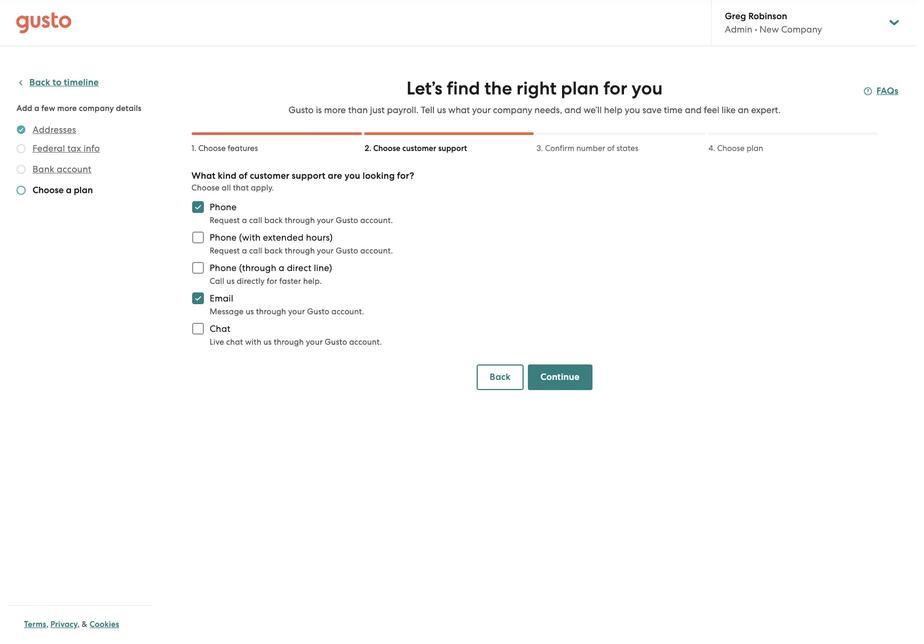 Task type: vqa. For each thing, say whether or not it's contained in the screenshot.
UPLOAD
no



Task type: describe. For each thing, give the bounding box(es) containing it.
time
[[664, 105, 683, 115]]

request a call back through your gusto account. for phone (with extended hours)
[[210, 246, 393, 256]]

us right with
[[263, 337, 272, 347]]

live
[[210, 337, 224, 347]]

privacy link
[[50, 620, 78, 629]]

cookies button
[[90, 618, 119, 631]]

features
[[228, 144, 258, 153]]

we'll
[[584, 105, 602, 115]]

a down (with
[[242, 246, 247, 256]]

back to timeline
[[29, 77, 99, 88]]

message
[[210, 307, 244, 317]]

bank account
[[33, 164, 91, 175]]

like
[[722, 105, 736, 115]]

payroll.
[[387, 105, 419, 115]]

confirm
[[545, 144, 574, 153]]

back to timeline button
[[17, 76, 99, 89]]

Phone (through a direct line) checkbox
[[186, 256, 210, 280]]

choose for choose a plan
[[33, 185, 64, 196]]

the
[[484, 77, 512, 99]]

timeline
[[64, 77, 99, 88]]

bank account button
[[33, 163, 91, 176]]

company inside the let's find the right plan for you gusto is more than just payroll. tell us what your company needs, and we'll help you save time and feel like an expert.
[[493, 105, 532, 115]]

your for phone
[[317, 216, 334, 225]]

us right 'message'
[[246, 307, 254, 317]]

2 check image from the top
[[17, 186, 26, 195]]

line)
[[314, 263, 332, 273]]

to
[[53, 77, 62, 88]]

plan inside the let's find the right plan for you gusto is more than just payroll. tell us what your company needs, and we'll help you save time and feel like an expert.
[[561, 77, 599, 99]]

looking
[[363, 170, 395, 182]]

back for phone
[[264, 216, 283, 225]]

let's
[[407, 77, 442, 99]]

chat
[[226, 337, 243, 347]]

call us directly for faster help.
[[210, 277, 322, 286]]

find
[[447, 77, 480, 99]]

Phone (with extended hours) checkbox
[[186, 226, 210, 249]]

let's find the right plan for you gusto is more than just payroll. tell us what your company needs, and we'll help you save time and feel like an expert.
[[289, 77, 781, 115]]

Chat checkbox
[[186, 317, 210, 341]]

kind
[[218, 170, 237, 182]]

gusto for phone (with extended hours)
[[336, 246, 358, 256]]

addresses button
[[33, 123, 76, 136]]

of for number
[[607, 144, 615, 153]]

bank
[[33, 164, 54, 175]]

greg
[[725, 11, 746, 22]]

states
[[617, 144, 638, 153]]

add a few more company details
[[17, 104, 142, 113]]

feel
[[704, 105, 719, 115]]

gusto for chat
[[325, 337, 347, 347]]

tax
[[67, 143, 81, 154]]

all
[[222, 183, 231, 193]]

apply.
[[251, 183, 274, 193]]

add
[[17, 104, 32, 113]]

1 , from the left
[[46, 620, 48, 629]]

phone for phone
[[210, 202, 237, 212]]

that
[[233, 183, 249, 193]]

right
[[516, 77, 557, 99]]

check image
[[17, 144, 26, 153]]

company
[[781, 24, 822, 35]]

back for phone (with extended hours)
[[264, 246, 283, 256]]

account. for chat
[[349, 337, 382, 347]]

your for phone (with extended hours)
[[317, 246, 334, 256]]

1 horizontal spatial customer
[[402, 144, 436, 153]]

phone for phone (through a direct line)
[[210, 263, 237, 273]]

confirm number of states
[[545, 144, 638, 153]]

choose customer support
[[373, 144, 467, 153]]

robinson
[[748, 11, 787, 22]]

direct
[[287, 263, 312, 273]]

faqs
[[877, 85, 899, 97]]

is
[[316, 105, 322, 115]]

home image
[[16, 12, 72, 33]]

us right call in the top left of the page
[[226, 277, 235, 286]]

you for are
[[345, 170, 360, 182]]

1 check image from the top
[[17, 165, 26, 174]]

a left few
[[34, 104, 39, 113]]

hours)
[[306, 232, 333, 243]]

1 and from the left
[[565, 105, 581, 115]]

tell
[[421, 105, 435, 115]]

faster
[[279, 277, 301, 286]]

than
[[348, 105, 368, 115]]

request for phone
[[210, 216, 240, 225]]

&
[[82, 620, 88, 629]]

federal tax info button
[[33, 142, 100, 155]]

us inside the let's find the right plan for you gusto is more than just payroll. tell us what your company needs, and we'll help you save time and feel like an expert.
[[437, 105, 446, 115]]

Email checkbox
[[186, 287, 210, 310]]

choose for choose features
[[198, 144, 226, 153]]

federal tax info
[[33, 143, 100, 154]]

faqs button
[[864, 85, 899, 98]]

just
[[370, 105, 385, 115]]

greg robinson admin • new company
[[725, 11, 822, 35]]

of for kind
[[239, 170, 248, 182]]

choose a plan list
[[17, 123, 148, 199]]

directly
[[237, 277, 265, 286]]

account
[[57, 164, 91, 175]]



Task type: locate. For each thing, give the bounding box(es) containing it.
support
[[438, 144, 467, 153], [292, 170, 326, 182]]

a inside "list"
[[66, 185, 72, 196]]

phone
[[210, 202, 237, 212], [210, 232, 237, 243], [210, 263, 237, 273]]

plan up we'll
[[561, 77, 599, 99]]

for?
[[397, 170, 414, 182]]

0 vertical spatial customer
[[402, 144, 436, 153]]

through down call us directly for faster help.
[[256, 307, 286, 317]]

for up help
[[604, 77, 627, 99]]

2 vertical spatial phone
[[210, 263, 237, 273]]

gusto inside the let's find the right plan for you gusto is more than just payroll. tell us what your company needs, and we'll help you save time and feel like an expert.
[[289, 105, 314, 115]]

back inside 'button'
[[29, 77, 50, 88]]

phone (through a direct line)
[[210, 263, 332, 273]]

0 horizontal spatial more
[[57, 104, 77, 113]]

a
[[34, 104, 39, 113], [66, 185, 72, 196], [242, 216, 247, 225], [242, 246, 247, 256], [279, 263, 285, 273]]

account. for phone (with extended hours)
[[360, 246, 393, 256]]

your right what at the top of the page
[[472, 105, 491, 115]]

customer
[[402, 144, 436, 153], [250, 170, 290, 182]]

message us through your gusto account.
[[210, 307, 364, 317]]

1 vertical spatial call
[[249, 246, 262, 256]]

choose
[[198, 144, 226, 153], [373, 144, 401, 153], [717, 144, 745, 153], [192, 183, 220, 193], [33, 185, 64, 196]]

phone for phone (with extended hours)
[[210, 232, 237, 243]]

2 request a call back through your gusto account. from the top
[[210, 246, 393, 256]]

through for phone (with extended hours)
[[285, 246, 315, 256]]

chat
[[210, 324, 231, 334]]

0 vertical spatial check image
[[17, 165, 26, 174]]

1 back from the top
[[264, 216, 283, 225]]

(through
[[239, 263, 276, 273]]

terms link
[[24, 620, 46, 629]]

1 vertical spatial for
[[267, 277, 277, 286]]

1 vertical spatial request
[[210, 246, 240, 256]]

choose up what
[[198, 144, 226, 153]]

your up live chat with us through your gusto account.
[[288, 307, 305, 317]]

0 vertical spatial back
[[29, 77, 50, 88]]

choose down what
[[192, 183, 220, 193]]

back up phone (with extended hours)
[[264, 216, 283, 225]]

customer up for?
[[402, 144, 436, 153]]

needs,
[[535, 105, 562, 115]]

2 back from the top
[[264, 246, 283, 256]]

1 vertical spatial customer
[[250, 170, 290, 182]]

new
[[760, 24, 779, 35]]

through up the extended
[[285, 216, 315, 225]]

2 vertical spatial you
[[345, 170, 360, 182]]

of
[[607, 144, 615, 153], [239, 170, 248, 182]]

cookies
[[90, 620, 119, 629]]

choose down like
[[717, 144, 745, 153]]

(with
[[239, 232, 261, 243]]

a down account
[[66, 185, 72, 196]]

for
[[604, 77, 627, 99], [267, 277, 277, 286]]

phone up call in the top left of the page
[[210, 263, 237, 273]]

are
[[328, 170, 342, 182]]

0 vertical spatial support
[[438, 144, 467, 153]]

your
[[472, 105, 491, 115], [317, 216, 334, 225], [317, 246, 334, 256], [288, 307, 305, 317], [306, 337, 323, 347]]

0 horizontal spatial of
[[239, 170, 248, 182]]

customer up apply.
[[250, 170, 290, 182]]

choose plan
[[717, 144, 763, 153]]

continue button
[[528, 365, 592, 390]]

choose for choose plan
[[717, 144, 745, 153]]

request a call back through your gusto account. up the extended
[[210, 216, 393, 225]]

your inside the let's find the right plan for you gusto is more than just payroll. tell us what your company needs, and we'll help you save time and feel like an expert.
[[472, 105, 491, 115]]

0 vertical spatial request
[[210, 216, 240, 225]]

call
[[210, 277, 224, 286]]

1 vertical spatial plan
[[747, 144, 763, 153]]

plan inside "list"
[[74, 185, 93, 196]]

0 vertical spatial phone
[[210, 202, 237, 212]]

plan
[[561, 77, 599, 99], [747, 144, 763, 153], [74, 185, 93, 196]]

with
[[245, 337, 261, 347]]

0 horizontal spatial support
[[292, 170, 326, 182]]

of inside the what kind of customer support are you looking for? choose all that apply.
[[239, 170, 248, 182]]

customer inside the what kind of customer support are you looking for? choose all that apply.
[[250, 170, 290, 182]]

what
[[192, 170, 216, 182]]

live chat with us through your gusto account.
[[210, 337, 382, 347]]

0 vertical spatial for
[[604, 77, 627, 99]]

1 vertical spatial check image
[[17, 186, 26, 195]]

call for phone (with extended hours)
[[249, 246, 262, 256]]

1 vertical spatial back
[[490, 372, 511, 383]]

more right is
[[324, 105, 346, 115]]

an
[[738, 105, 749, 115]]

terms , privacy , & cookies
[[24, 620, 119, 629]]

0 vertical spatial plan
[[561, 77, 599, 99]]

request for phone (with extended hours)
[[210, 246, 240, 256]]

and left we'll
[[565, 105, 581, 115]]

company down the
[[493, 105, 532, 115]]

back
[[264, 216, 283, 225], [264, 246, 283, 256]]

phone down all
[[210, 202, 237, 212]]

choose down bank
[[33, 185, 64, 196]]

choose for choose customer support
[[373, 144, 401, 153]]

1 horizontal spatial ,
[[78, 620, 80, 629]]

of up the that
[[239, 170, 248, 182]]

help.
[[303, 277, 322, 286]]

what
[[448, 105, 470, 115]]

2 vertical spatial plan
[[74, 185, 93, 196]]

you
[[632, 77, 663, 99], [625, 105, 640, 115], [345, 170, 360, 182]]

expert.
[[751, 105, 781, 115]]

your up the hours)
[[317, 216, 334, 225]]

0 horizontal spatial and
[[565, 105, 581, 115]]

addresses
[[33, 124, 76, 135]]

choose inside "list"
[[33, 185, 64, 196]]

and left the feel
[[685, 105, 702, 115]]

0 vertical spatial request a call back through your gusto account.
[[210, 216, 393, 225]]

1 horizontal spatial and
[[685, 105, 702, 115]]

few
[[41, 104, 55, 113]]

continue
[[541, 372, 580, 383]]

for inside the let's find the right plan for you gusto is more than just payroll. tell us what your company needs, and we'll help you save time and feel like an expert.
[[604, 77, 627, 99]]

choose inside the what kind of customer support are you looking for? choose all that apply.
[[192, 183, 220, 193]]

check image
[[17, 165, 26, 174], [17, 186, 26, 195]]

call
[[249, 216, 262, 225], [249, 246, 262, 256]]

a up (with
[[242, 216, 247, 225]]

request up (with
[[210, 216, 240, 225]]

1 request a call back through your gusto account. from the top
[[210, 216, 393, 225]]

back for back to timeline
[[29, 77, 50, 88]]

you right help
[[625, 105, 640, 115]]

save
[[642, 105, 662, 115]]

2 horizontal spatial plan
[[747, 144, 763, 153]]

, left &
[[78, 620, 80, 629]]

1 horizontal spatial company
[[493, 105, 532, 115]]

1 horizontal spatial for
[[604, 77, 627, 99]]

0 horizontal spatial customer
[[250, 170, 290, 182]]

details
[[116, 104, 142, 113]]

a up faster
[[279, 263, 285, 273]]

1 phone from the top
[[210, 202, 237, 212]]

help
[[604, 105, 623, 115]]

through down message us through your gusto account. at the left top
[[274, 337, 304, 347]]

, left the privacy
[[46, 620, 48, 629]]

choose up 'looking'
[[373, 144, 401, 153]]

for down phone (through a direct line)
[[267, 277, 277, 286]]

1 horizontal spatial more
[[324, 105, 346, 115]]

1 horizontal spatial of
[[607, 144, 615, 153]]

terms
[[24, 620, 46, 629]]

gusto for phone
[[336, 216, 358, 225]]

your for chat
[[306, 337, 323, 347]]

support left are
[[292, 170, 326, 182]]

1 vertical spatial of
[[239, 170, 248, 182]]

2 and from the left
[[685, 105, 702, 115]]

info
[[84, 143, 100, 154]]

and
[[565, 105, 581, 115], [685, 105, 702, 115]]

your down message us through your gusto account. at the left top
[[306, 337, 323, 347]]

0 horizontal spatial ,
[[46, 620, 48, 629]]

1 horizontal spatial support
[[438, 144, 467, 153]]

through for chat
[[274, 337, 304, 347]]

company down timeline
[[79, 104, 114, 113]]

what kind of customer support are you looking for? choose all that apply.
[[192, 170, 414, 193]]

more inside the let's find the right plan for you gusto is more than just payroll. tell us what your company needs, and we'll help you save time and feel like an expert.
[[324, 105, 346, 115]]

2 request from the top
[[210, 246, 240, 256]]

support down what at the top of the page
[[438, 144, 467, 153]]

you right are
[[345, 170, 360, 182]]

1 vertical spatial phone
[[210, 232, 237, 243]]

0 vertical spatial you
[[632, 77, 663, 99]]

call down (with
[[249, 246, 262, 256]]

admin
[[725, 24, 752, 35]]

plan down account
[[74, 185, 93, 196]]

request
[[210, 216, 240, 225], [210, 246, 240, 256]]

0 horizontal spatial plan
[[74, 185, 93, 196]]

call for phone
[[249, 216, 262, 225]]

request a call back through your gusto account. for phone
[[210, 216, 393, 225]]

choose features
[[198, 144, 258, 153]]

back for back
[[490, 372, 511, 383]]

back button
[[477, 365, 523, 390]]

1 horizontal spatial back
[[490, 372, 511, 383]]

you up save
[[632, 77, 663, 99]]

call up (with
[[249, 216, 262, 225]]

account.
[[360, 216, 393, 225], [360, 246, 393, 256], [332, 307, 364, 317], [349, 337, 382, 347]]

you for for
[[632, 77, 663, 99]]

through for phone
[[285, 216, 315, 225]]

2 , from the left
[[78, 620, 80, 629]]

Phone checkbox
[[186, 195, 210, 219]]

us right tell
[[437, 105, 446, 115]]

plan down expert.
[[747, 144, 763, 153]]

1 call from the top
[[249, 216, 262, 225]]

federal
[[33, 143, 65, 154]]

account. for phone
[[360, 216, 393, 225]]

0 horizontal spatial company
[[79, 104, 114, 113]]

•
[[755, 24, 757, 35]]

0 horizontal spatial back
[[29, 77, 50, 88]]

through up the 'direct'
[[285, 246, 315, 256]]

choose a plan
[[33, 185, 93, 196]]

of left 'states'
[[607, 144, 615, 153]]

1 vertical spatial you
[[625, 105, 640, 115]]

extended
[[263, 232, 304, 243]]

1 vertical spatial back
[[264, 246, 283, 256]]

privacy
[[50, 620, 78, 629]]

your down the hours)
[[317, 246, 334, 256]]

back down phone (with extended hours)
[[264, 246, 283, 256]]

request down (with
[[210, 246, 240, 256]]

company
[[79, 104, 114, 113], [493, 105, 532, 115]]

gusto
[[289, 105, 314, 115], [336, 216, 358, 225], [336, 246, 358, 256], [307, 307, 330, 317], [325, 337, 347, 347]]

3 phone from the top
[[210, 263, 237, 273]]

number
[[576, 144, 605, 153]]

back inside button
[[490, 372, 511, 383]]

0 horizontal spatial for
[[267, 277, 277, 286]]

you inside the what kind of customer support are you looking for? choose all that apply.
[[345, 170, 360, 182]]

0 vertical spatial of
[[607, 144, 615, 153]]

0 vertical spatial call
[[249, 216, 262, 225]]

0 vertical spatial back
[[264, 216, 283, 225]]

circle check image
[[17, 123, 26, 136]]

1 horizontal spatial plan
[[561, 77, 599, 99]]

1 vertical spatial support
[[292, 170, 326, 182]]

more right few
[[57, 104, 77, 113]]

email
[[210, 293, 233, 304]]

request a call back through your gusto account. up the 'direct'
[[210, 246, 393, 256]]

1 request from the top
[[210, 216, 240, 225]]

2 call from the top
[[249, 246, 262, 256]]

phone (with extended hours)
[[210, 232, 333, 243]]

support inside the what kind of customer support are you looking for? choose all that apply.
[[292, 170, 326, 182]]

2 phone from the top
[[210, 232, 237, 243]]

phone left (with
[[210, 232, 237, 243]]

1 vertical spatial request a call back through your gusto account.
[[210, 246, 393, 256]]



